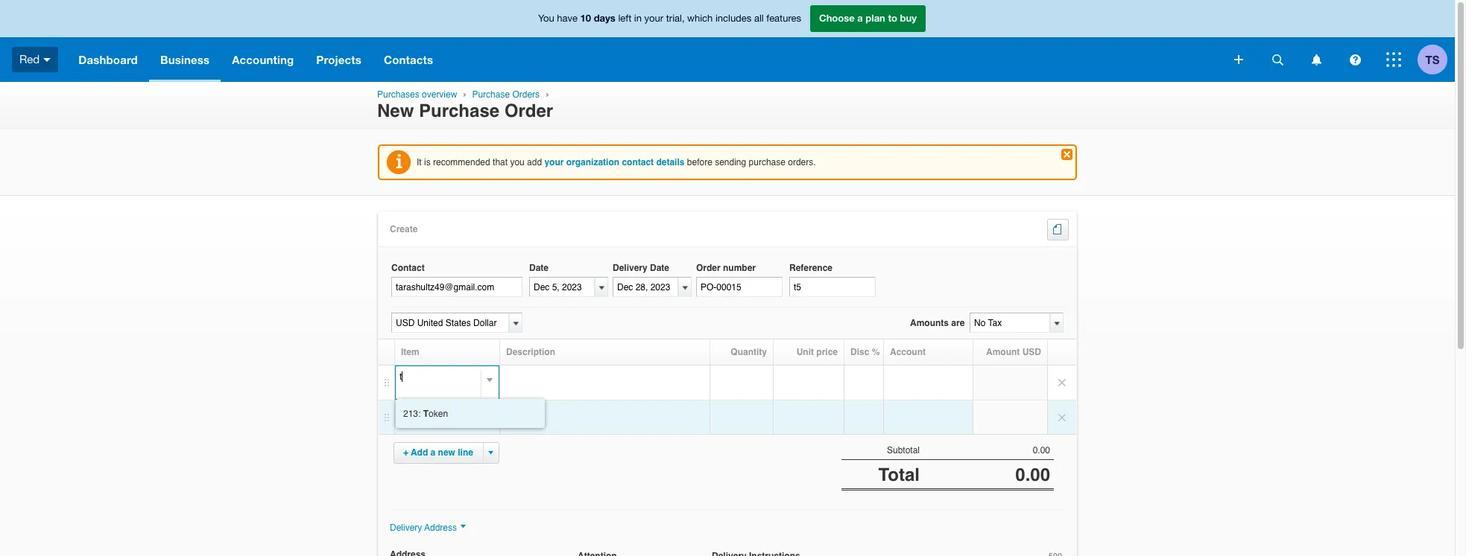 Task type: describe. For each thing, give the bounding box(es) containing it.
delivery address
[[390, 524, 457, 534]]

Select a currency text field
[[391, 313, 509, 334]]

price
[[817, 348, 838, 358]]

number
[[723, 263, 756, 274]]

is
[[424, 157, 431, 168]]

projects
[[316, 53, 362, 66]]

it is recommended that you add your organization contact details before sending purchase orders.
[[417, 157, 816, 168]]

ts button
[[1418, 37, 1455, 82]]

account
[[890, 348, 926, 358]]

1 vertical spatial purchase
[[419, 101, 500, 122]]

Reference text field
[[789, 278, 876, 298]]

features
[[767, 13, 801, 24]]

ts
[[1426, 53, 1440, 66]]

oken
[[429, 409, 448, 420]]

purchases overview
[[377, 89, 457, 100]]

add
[[411, 448, 428, 459]]

1 horizontal spatial svg image
[[1387, 52, 1401, 67]]

0 vertical spatial a
[[858, 12, 863, 24]]

amounts
[[910, 319, 949, 329]]

it
[[417, 157, 422, 168]]

%
[[872, 348, 880, 358]]

213: t oken
[[403, 409, 448, 420]]

days
[[594, 12, 616, 24]]

subtotal
[[887, 446, 920, 457]]

0.00 for subtotal
[[1033, 446, 1050, 457]]

1 vertical spatial order
[[696, 263, 721, 274]]

choose a plan to buy
[[819, 12, 917, 24]]

business button
[[149, 37, 221, 82]]

delivery address button
[[390, 524, 466, 534]]

0 horizontal spatial svg image
[[1272, 54, 1283, 65]]

add
[[527, 157, 542, 168]]

dashboard link
[[67, 37, 149, 82]]

you
[[510, 157, 525, 168]]

purchase
[[749, 157, 786, 168]]

trial,
[[666, 13, 685, 24]]

banner containing ts
[[0, 0, 1455, 82]]

dashboard
[[78, 53, 138, 66]]

contacts button
[[373, 37, 444, 82]]

purchases
[[377, 89, 419, 100]]

2 date from the left
[[650, 263, 669, 274]]

to
[[888, 12, 898, 24]]

your for that
[[545, 157, 564, 168]]

order number
[[696, 263, 756, 274]]

contact
[[622, 157, 654, 168]]

address
[[424, 524, 457, 534]]

+ add a new line button
[[403, 448, 473, 459]]

new
[[377, 101, 414, 122]]

1 date from the left
[[529, 263, 549, 274]]

amount usd
[[986, 348, 1041, 358]]

projects button
[[305, 37, 373, 82]]

amounts are
[[910, 319, 965, 329]]

total
[[878, 465, 920, 486]]

all
[[754, 13, 764, 24]]

red button
[[0, 37, 67, 82]]

your organization contact details link
[[545, 157, 685, 168]]



Task type: locate. For each thing, give the bounding box(es) containing it.
that
[[493, 157, 508, 168]]

1 horizontal spatial order
[[696, 263, 721, 274]]

your right 'add'
[[545, 157, 564, 168]]

svg image
[[1387, 52, 1401, 67], [1272, 54, 1283, 65]]

disc %
[[851, 348, 880, 358]]

description
[[506, 348, 555, 358]]

0 horizontal spatial delivery
[[390, 524, 422, 534]]

+ add a new line
[[403, 448, 473, 459]]

orders
[[512, 89, 540, 100]]

accounting button
[[221, 37, 305, 82]]

svg image inside the red popup button
[[43, 58, 51, 62]]

details
[[656, 157, 685, 168]]

0 vertical spatial your
[[645, 13, 664, 24]]

buy
[[900, 12, 917, 24]]

a
[[858, 12, 863, 24], [431, 448, 436, 459]]

0 vertical spatial 0.00
[[1033, 446, 1050, 457]]

before
[[687, 157, 713, 168]]

1 horizontal spatial a
[[858, 12, 863, 24]]

you have 10 days left in your trial, which includes all features
[[538, 12, 801, 24]]

10
[[580, 12, 591, 24]]

t
[[423, 409, 429, 420]]

quantity
[[731, 348, 767, 358]]

plan
[[866, 12, 886, 24]]

0 vertical spatial purchase
[[472, 89, 510, 100]]

a left the plan
[[858, 12, 863, 24]]

purchase
[[472, 89, 510, 100], [419, 101, 500, 122]]

date up delivery date text box
[[650, 263, 669, 274]]

delivery up delivery date text box
[[613, 263, 648, 274]]

order left number
[[696, 263, 721, 274]]

0 horizontal spatial date
[[529, 263, 549, 274]]

your
[[645, 13, 664, 24], [545, 157, 564, 168]]

amount
[[986, 348, 1020, 358]]

choose
[[819, 12, 855, 24]]

accounting
[[232, 53, 294, 66]]

date
[[529, 263, 549, 274], [650, 263, 669, 274]]

contacts
[[384, 53, 433, 66]]

purchase orders link
[[472, 89, 540, 100]]

new purchase order
[[377, 101, 553, 122]]

Contact text field
[[391, 278, 523, 298]]

213:
[[403, 409, 421, 420]]

item
[[401, 348, 419, 358]]

1 vertical spatial delivery
[[390, 524, 422, 534]]

1 vertical spatial your
[[545, 157, 564, 168]]

order down orders
[[504, 101, 553, 122]]

which
[[687, 13, 713, 24]]

0.00
[[1033, 446, 1050, 457], [1016, 465, 1050, 486]]

your right in on the top left
[[645, 13, 664, 24]]

line
[[458, 448, 473, 459]]

purchase up new purchase order
[[472, 89, 510, 100]]

1 vertical spatial 0.00
[[1016, 465, 1050, 486]]

a right add
[[431, 448, 436, 459]]

delivery for delivery date
[[613, 263, 648, 274]]

date up "date" 'text field'
[[529, 263, 549, 274]]

1 horizontal spatial your
[[645, 13, 664, 24]]

organization
[[566, 157, 620, 168]]

0 horizontal spatial a
[[431, 448, 436, 459]]

svg image
[[1312, 54, 1321, 65], [1350, 54, 1361, 65], [1235, 55, 1243, 64], [43, 58, 51, 62]]

have
[[557, 13, 578, 24]]

business
[[160, 53, 210, 66]]

None text field
[[396, 367, 485, 387]]

0 horizontal spatial your
[[545, 157, 564, 168]]

sending
[[715, 157, 746, 168]]

None text field
[[970, 313, 1050, 334]]

unit price
[[797, 348, 838, 358]]

1 horizontal spatial date
[[650, 263, 669, 274]]

order
[[504, 101, 553, 122], [696, 263, 721, 274]]

Order number text field
[[696, 278, 783, 298]]

orders.
[[788, 157, 816, 168]]

reference
[[789, 263, 833, 274]]

delivery left 'address'
[[390, 524, 422, 534]]

Delivery Date text field
[[613, 278, 678, 298]]

0 horizontal spatial order
[[504, 101, 553, 122]]

+
[[403, 448, 409, 459]]

purchases overview link
[[377, 89, 457, 100]]

disc
[[851, 348, 869, 358]]

includes
[[716, 13, 752, 24]]

0 vertical spatial order
[[504, 101, 553, 122]]

your for days
[[645, 13, 664, 24]]

usd
[[1023, 348, 1041, 358]]

delivery for delivery address
[[390, 524, 422, 534]]

you
[[538, 13, 554, 24]]

1 vertical spatial a
[[431, 448, 436, 459]]

red
[[19, 53, 40, 65]]

delivery
[[613, 263, 648, 274], [390, 524, 422, 534]]

0 vertical spatial delivery
[[613, 263, 648, 274]]

your inside you have 10 days left in your trial, which includes all features
[[645, 13, 664, 24]]

in
[[634, 13, 642, 24]]

purchase orders
[[472, 89, 540, 100]]

contact
[[391, 263, 425, 274]]

are
[[951, 319, 965, 329]]

Date text field
[[529, 278, 595, 298]]

1 horizontal spatial delivery
[[613, 263, 648, 274]]

left
[[618, 13, 632, 24]]

recommended
[[433, 157, 490, 168]]

overview
[[422, 89, 457, 100]]

0.00 for total
[[1016, 465, 1050, 486]]

purchase down "overview" at top
[[419, 101, 500, 122]]

delivery date
[[613, 263, 669, 274]]

new
[[438, 448, 455, 459]]

create
[[390, 225, 418, 235]]

banner
[[0, 0, 1455, 82]]

unit
[[797, 348, 814, 358]]



Task type: vqa. For each thing, say whether or not it's contained in the screenshot.
the right Export
no



